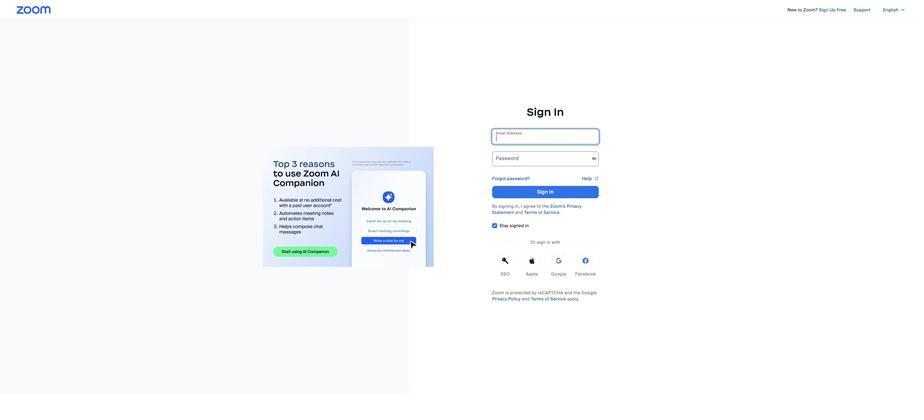 Task type: locate. For each thing, give the bounding box(es) containing it.
0 vertical spatial the
[[542, 204, 549, 209]]

facebook
[[576, 271, 596, 277]]

0 vertical spatial terms
[[525, 210, 538, 215]]

in left with
[[547, 240, 551, 245]]

new to zoom? sign up free
[[788, 7, 847, 13]]

in
[[525, 223, 529, 229], [547, 240, 551, 245]]

email address
[[496, 131, 522, 136]]

forgot
[[492, 176, 506, 181]]

0 horizontal spatial the
[[542, 204, 549, 209]]

address
[[507, 131, 522, 136]]

the up "and terms of service ."
[[542, 204, 549, 209]]

protected
[[510, 290, 531, 296]]

0 vertical spatial privacy
[[567, 204, 582, 209]]

.
[[560, 210, 561, 215]]

help
[[582, 176, 592, 181]]

1 vertical spatial in
[[549, 189, 554, 195]]

or
[[531, 240, 536, 245]]

the for and
[[574, 290, 581, 296]]

google
[[551, 271, 567, 277], [582, 290, 597, 296]]

1 horizontal spatial the
[[574, 290, 581, 296]]

0 vertical spatial to
[[798, 7, 803, 13]]

0 horizontal spatial of
[[539, 210, 543, 215]]

1 vertical spatial the
[[574, 290, 581, 296]]

sign in inside button
[[537, 189, 554, 195]]

terms
[[525, 210, 538, 215], [531, 296, 544, 302]]

sign
[[819, 7, 829, 13], [527, 105, 551, 119], [537, 189, 548, 195]]

down image
[[901, 7, 906, 13]]

up
[[830, 7, 836, 13]]

1 vertical spatial sign in
[[537, 189, 554, 195]]

1 vertical spatial google
[[582, 290, 597, 296]]

1 horizontal spatial in
[[547, 240, 551, 245]]

window new image
[[595, 176, 599, 182]]

2 vertical spatial and
[[522, 296, 530, 302]]

0 vertical spatial terms of service link
[[525, 210, 560, 215]]

in
[[554, 105, 564, 119], [549, 189, 554, 195]]

of
[[539, 210, 543, 215], [545, 296, 549, 302]]

0 horizontal spatial privacy
[[492, 296, 507, 302]]

1 vertical spatial terms
[[531, 296, 544, 302]]

0 vertical spatial and
[[515, 210, 523, 215]]

google up recaptcha
[[551, 271, 567, 277]]

1 horizontal spatial of
[[545, 296, 549, 302]]

zoom
[[492, 290, 505, 296]]

service
[[544, 210, 560, 215], [551, 296, 566, 302]]

0 vertical spatial google
[[551, 271, 567, 277]]

google down facebook
[[582, 290, 597, 296]]

service down recaptcha
[[551, 296, 566, 302]]

to right new
[[798, 7, 803, 13]]

sign up free button
[[819, 5, 847, 15]]

privacy down zoom at the bottom of the page
[[492, 296, 507, 302]]

1 horizontal spatial privacy
[[567, 204, 582, 209]]

1 vertical spatial of
[[545, 296, 549, 302]]

terms down agree on the right of page
[[525, 210, 538, 215]]

0 vertical spatial of
[[539, 210, 543, 215]]

and down in,
[[515, 210, 523, 215]]

0 vertical spatial service
[[544, 210, 560, 215]]

the inside zoom is protected by recaptcha and the google privacy policy and terms of service apply.
[[574, 290, 581, 296]]

sign left the up
[[819, 7, 829, 13]]

signed
[[510, 223, 524, 229]]

terms of service link
[[525, 210, 560, 215], [531, 296, 566, 302]]

0 vertical spatial in
[[554, 105, 564, 119]]

with
[[552, 240, 561, 245]]

1 vertical spatial privacy
[[492, 296, 507, 302]]

in right signed
[[525, 223, 529, 229]]

the up apply.
[[574, 290, 581, 296]]

agree
[[524, 204, 536, 209]]

1 vertical spatial terms of service link
[[531, 296, 566, 302]]

terms inside zoom is protected by recaptcha and the google privacy policy and terms of service apply.
[[531, 296, 544, 302]]

the
[[542, 204, 549, 209], [574, 290, 581, 296]]

in up email address 'email field'
[[554, 105, 564, 119]]

0 horizontal spatial google
[[551, 271, 567, 277]]

sign
[[537, 240, 546, 245]]

google inside button
[[551, 271, 567, 277]]

in for signed
[[525, 223, 529, 229]]

Email Address email field
[[492, 129, 599, 144]]

and up apply.
[[565, 290, 573, 296]]

zoom logo image
[[17, 6, 51, 14]]

0 horizontal spatial in
[[525, 223, 529, 229]]

0 vertical spatial sign
[[819, 7, 829, 13]]

statement
[[492, 210, 514, 215]]

and
[[515, 210, 523, 215], [565, 290, 573, 296], [522, 296, 530, 302]]

terms down by
[[531, 296, 544, 302]]

privacy policy link
[[492, 296, 521, 302]]

and down the protected
[[522, 296, 530, 302]]

1 horizontal spatial google
[[582, 290, 597, 296]]

forgot password?
[[492, 176, 530, 181]]

forgot password? button
[[492, 176, 530, 182]]

2 vertical spatial sign
[[537, 189, 548, 195]]

privacy
[[567, 204, 582, 209], [492, 296, 507, 302]]

in up zoom's on the bottom
[[549, 189, 554, 195]]

by
[[492, 204, 498, 209]]

of inside zoom is protected by recaptcha and the google privacy policy and terms of service apply.
[[545, 296, 549, 302]]

0 vertical spatial sign in
[[527, 105, 564, 119]]

sign in
[[527, 105, 564, 119], [537, 189, 554, 195]]

privacy right zoom's on the bottom
[[567, 204, 582, 209]]

sign up zoom's privacy statement
[[537, 189, 548, 195]]

sign in up email address 'email field'
[[527, 105, 564, 119]]

terms of service link down agree on the right of page
[[525, 210, 560, 215]]

1 vertical spatial in
[[547, 240, 551, 245]]

in inside button
[[549, 189, 554, 195]]

to
[[798, 7, 803, 13], [537, 204, 541, 209]]

apple
[[526, 271, 538, 277]]

sso button
[[492, 253, 519, 280]]

privacy inside zoom is protected by recaptcha and the google privacy policy and terms of service apply.
[[492, 296, 507, 302]]

sign up email address 'email field'
[[527, 105, 551, 119]]

stay signed in
[[500, 223, 529, 229]]

1 vertical spatial service
[[551, 296, 566, 302]]

sign in button
[[492, 186, 599, 198]]

0 vertical spatial in
[[525, 223, 529, 229]]

sign in up zoom's on the bottom
[[537, 189, 554, 195]]

0 horizontal spatial to
[[537, 204, 541, 209]]

sign inside button
[[537, 189, 548, 195]]

service down zoom's on the bottom
[[544, 210, 560, 215]]

to up "and terms of service ."
[[537, 204, 541, 209]]

the for to
[[542, 204, 549, 209]]

terms of service link down recaptcha
[[531, 296, 566, 302]]



Task type: describe. For each thing, give the bounding box(es) containing it.
by signing in, i agree to the
[[492, 204, 550, 209]]

1 vertical spatial sign
[[527, 105, 551, 119]]

or sign in with
[[531, 240, 561, 245]]

zoom is protected by recaptcha and the google privacy policy and terms of service apply.
[[492, 290, 597, 302]]

sso
[[501, 271, 510, 277]]

1 horizontal spatial to
[[798, 7, 803, 13]]

apply.
[[568, 296, 580, 302]]

english button
[[878, 5, 911, 15]]

email
[[496, 131, 506, 136]]

zoom?
[[804, 7, 818, 13]]

1 vertical spatial to
[[537, 204, 541, 209]]

recaptcha
[[538, 290, 564, 296]]

i
[[521, 204, 523, 209]]

new
[[788, 7, 797, 13]]

english
[[883, 7, 899, 13]]

policy
[[509, 296, 521, 302]]

in for sign
[[547, 240, 551, 245]]

password
[[496, 155, 519, 162]]

1 vertical spatial and
[[565, 290, 573, 296]]

support
[[854, 7, 871, 13]]

help button
[[582, 174, 599, 184]]

apple button
[[519, 253, 545, 280]]

stay
[[500, 223, 509, 229]]

start using zoom ai companion image
[[263, 147, 434, 267]]

google inside zoom is protected by recaptcha and the google privacy policy and terms of service apply.
[[582, 290, 597, 296]]

signing
[[499, 204, 514, 209]]

password?
[[507, 176, 530, 181]]

and terms of service .
[[514, 210, 561, 215]]

is
[[506, 290, 509, 296]]

in,
[[515, 204, 520, 209]]

apple image
[[529, 258, 536, 264]]

zoom's privacy statement link
[[492, 204, 582, 215]]

Password password field
[[492, 151, 599, 166]]

terms of service link for service
[[525, 210, 560, 215]]

privacy inside zoom's privacy statement
[[567, 204, 582, 209]]

google button
[[546, 253, 572, 280]]

by
[[532, 290, 537, 296]]

terms of service link for by
[[531, 296, 566, 302]]

facebook button
[[573, 253, 599, 280]]

support link
[[854, 5, 871, 15]]

service inside zoom is protected by recaptcha and the google privacy policy and terms of service apply.
[[551, 296, 566, 302]]

zoom's privacy statement
[[492, 204, 582, 215]]

zoom's
[[550, 204, 566, 209]]

free
[[837, 7, 847, 13]]



Task type: vqa. For each thing, say whether or not it's contained in the screenshot.
right to
yes



